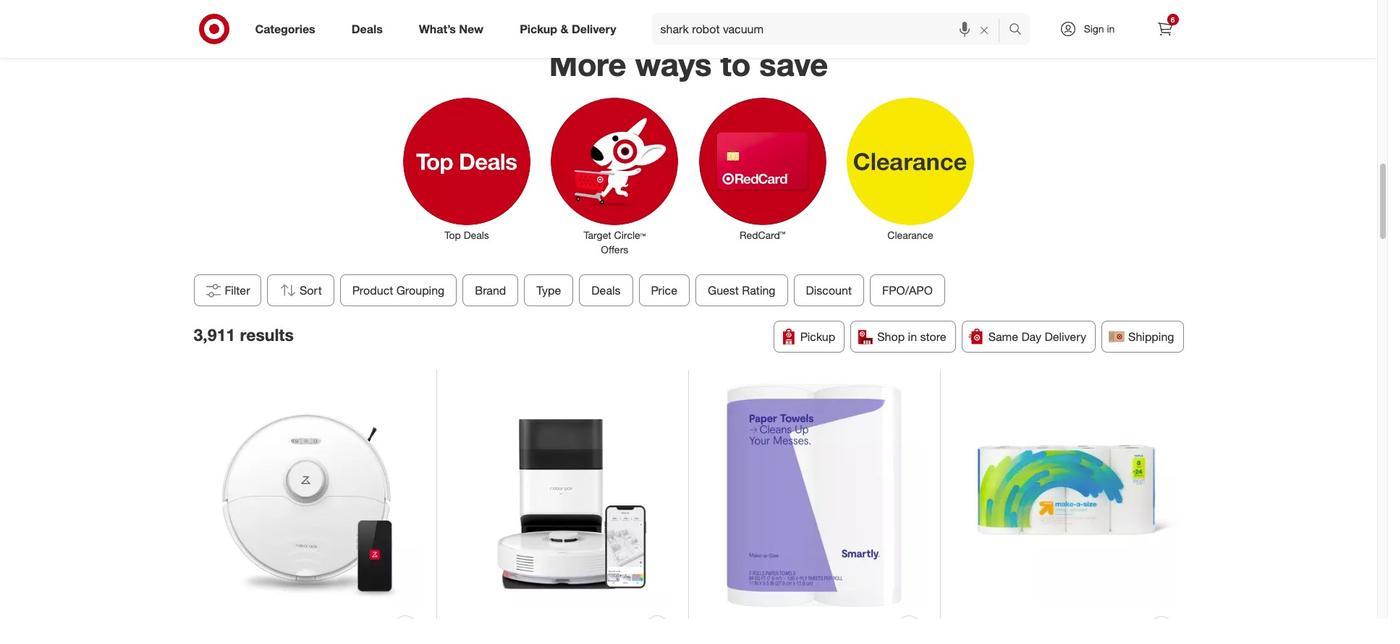 Task type: locate. For each thing, give the bounding box(es) containing it.
3,911 results
[[194, 325, 294, 345]]

pickup button
[[774, 321, 845, 352]]

in for sign
[[1108, 22, 1115, 35]]

deals inside button
[[592, 283, 621, 297]]

What can we help you find? suggestions appear below search field
[[652, 13, 1013, 45]]

0 vertical spatial deals
[[352, 21, 383, 36]]

0 vertical spatial pickup
[[520, 21, 558, 36]]

0 horizontal spatial in
[[909, 329, 918, 344]]

brand button
[[463, 274, 518, 306]]

pickup for pickup
[[801, 329, 836, 344]]

1 horizontal spatial in
[[1108, 22, 1115, 35]]

delivery
[[572, 21, 617, 36], [1045, 329, 1087, 344]]

shipping button
[[1102, 321, 1184, 352]]

roborock q7 max+ cordless robot vacuum and mop with auto-empty dock pure app-controlled mopping image
[[451, 384, 674, 607], [451, 384, 674, 607]]

in
[[1108, 22, 1115, 35], [909, 329, 918, 344]]

search
[[1003, 23, 1037, 37]]

deals left what's
[[352, 21, 383, 36]]

1 vertical spatial delivery
[[1045, 329, 1087, 344]]

fpo/apo
[[882, 283, 933, 297]]

pickup left &
[[520, 21, 558, 36]]

delivery right &
[[572, 21, 617, 36]]

deals link
[[339, 13, 401, 45]]

in left store
[[909, 329, 918, 344]]

0 horizontal spatial deals
[[352, 21, 383, 36]]

new
[[459, 21, 484, 36]]

same
[[989, 329, 1019, 344]]

shop in store
[[878, 329, 947, 344]]

in right sign
[[1108, 22, 1115, 35]]

in for shop
[[909, 329, 918, 344]]

in inside button
[[909, 329, 918, 344]]

deals down offers
[[592, 283, 621, 297]]

ways
[[636, 45, 712, 83]]

top
[[445, 229, 461, 241]]

shop in store button
[[851, 321, 956, 352]]

delivery for pickup & delivery
[[572, 21, 617, 36]]

1 vertical spatial pickup
[[801, 329, 836, 344]]

make-a-size paper towels - up & up™ image
[[955, 384, 1179, 608], [955, 384, 1179, 608]]

0 vertical spatial in
[[1108, 22, 1115, 35]]

pickup down discount button
[[801, 329, 836, 344]]

delivery inside button
[[1045, 329, 1087, 344]]

deals inside "link"
[[352, 21, 383, 36]]

guest rating
[[708, 283, 776, 297]]

deals right top
[[464, 229, 489, 241]]

2 vertical spatial deals
[[592, 283, 621, 297]]

1 horizontal spatial delivery
[[1045, 329, 1087, 344]]

1 vertical spatial deals
[[464, 229, 489, 241]]

redcard™ link
[[689, 95, 837, 242]]

0 vertical spatial delivery
[[572, 21, 617, 36]]

deals
[[352, 21, 383, 36], [464, 229, 489, 241], [592, 283, 621, 297]]

redcard™
[[740, 229, 786, 241]]

more ways to save
[[550, 45, 829, 83]]

clearance
[[888, 229, 934, 241]]

what's
[[419, 21, 456, 36]]

categories link
[[243, 13, 334, 45]]

pickup inside button
[[801, 329, 836, 344]]

2 horizontal spatial deals
[[592, 283, 621, 297]]

delivery for same day delivery
[[1045, 329, 1087, 344]]

pickup & delivery
[[520, 21, 617, 36]]

rating
[[742, 283, 776, 297]]

6 link
[[1150, 13, 1181, 45]]

1 vertical spatial in
[[909, 329, 918, 344]]

0 horizontal spatial delivery
[[572, 21, 617, 36]]

grouping
[[396, 283, 445, 297]]

0 horizontal spatial pickup
[[520, 21, 558, 36]]

make-a-size paper towels - smartly™ image
[[703, 384, 926, 607], [703, 384, 926, 607]]

deals for deals "link"
[[352, 21, 383, 36]]

pickup
[[520, 21, 558, 36], [801, 329, 836, 344]]

1 horizontal spatial pickup
[[801, 329, 836, 344]]

pickup for pickup & delivery
[[520, 21, 558, 36]]

1 horizontal spatial deals
[[464, 229, 489, 241]]

roborock s8 robot vacuum and mop white image
[[199, 384, 422, 607], [199, 384, 422, 607]]

sort button
[[267, 274, 334, 306]]

delivery right day
[[1045, 329, 1087, 344]]



Task type: vqa. For each thing, say whether or not it's contained in the screenshot.
Same Day Delivery button
yes



Task type: describe. For each thing, give the bounding box(es) containing it.
results
[[240, 325, 294, 345]]

store
[[921, 329, 947, 344]]

top deals link
[[393, 95, 541, 242]]

brand
[[475, 283, 506, 297]]

same day delivery button
[[962, 321, 1096, 352]]

3,911
[[194, 325, 235, 345]]

what's new
[[419, 21, 484, 36]]

&
[[561, 21, 569, 36]]

deals button
[[579, 274, 633, 306]]

shop
[[878, 329, 905, 344]]

price button
[[639, 274, 690, 306]]

target holiday price match guarantee image
[[255, 0, 1124, 31]]

offers
[[601, 243, 629, 255]]

6
[[1171, 15, 1175, 24]]

to
[[721, 45, 751, 83]]

sort
[[300, 283, 322, 297]]

top deals
[[445, 229, 489, 241]]

categories
[[255, 21, 316, 36]]

type
[[537, 283, 561, 297]]

price
[[651, 283, 678, 297]]

what's new link
[[407, 13, 502, 45]]

product grouping
[[352, 283, 445, 297]]

guest
[[708, 283, 739, 297]]

day
[[1022, 329, 1042, 344]]

discount button
[[794, 274, 864, 306]]

clearance link
[[837, 95, 985, 242]]

sign
[[1085, 22, 1105, 35]]

more
[[550, 45, 627, 83]]

product
[[352, 283, 393, 297]]

target
[[584, 229, 612, 241]]

filter button
[[194, 274, 261, 306]]

save
[[760, 45, 829, 83]]

search button
[[1003, 13, 1037, 48]]

same day delivery
[[989, 329, 1087, 344]]

pickup & delivery link
[[508, 13, 635, 45]]

product grouping button
[[340, 274, 457, 306]]

deals for deals button
[[592, 283, 621, 297]]

filter
[[225, 283, 250, 297]]

shipping
[[1129, 329, 1175, 344]]

target circle™ offers
[[584, 229, 646, 255]]

type button
[[524, 274, 573, 306]]

sign in link
[[1047, 13, 1138, 45]]

circle™
[[615, 229, 646, 241]]

sign in
[[1085, 22, 1115, 35]]

guest rating button
[[696, 274, 788, 306]]

discount
[[806, 283, 852, 297]]

fpo/apo button
[[870, 274, 945, 306]]



